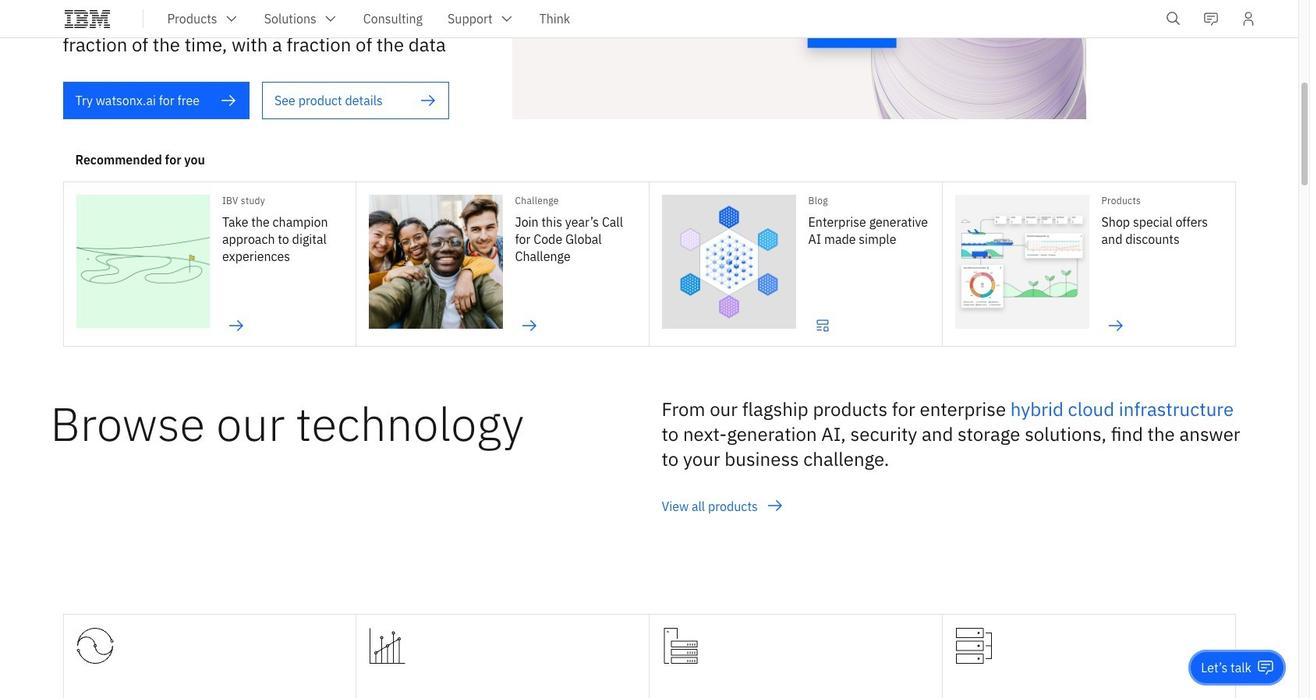 Task type: describe. For each thing, give the bounding box(es) containing it.
let's talk element
[[1201, 660, 1252, 677]]



Task type: vqa. For each thing, say whether or not it's contained in the screenshot.
Let's talk element
yes



